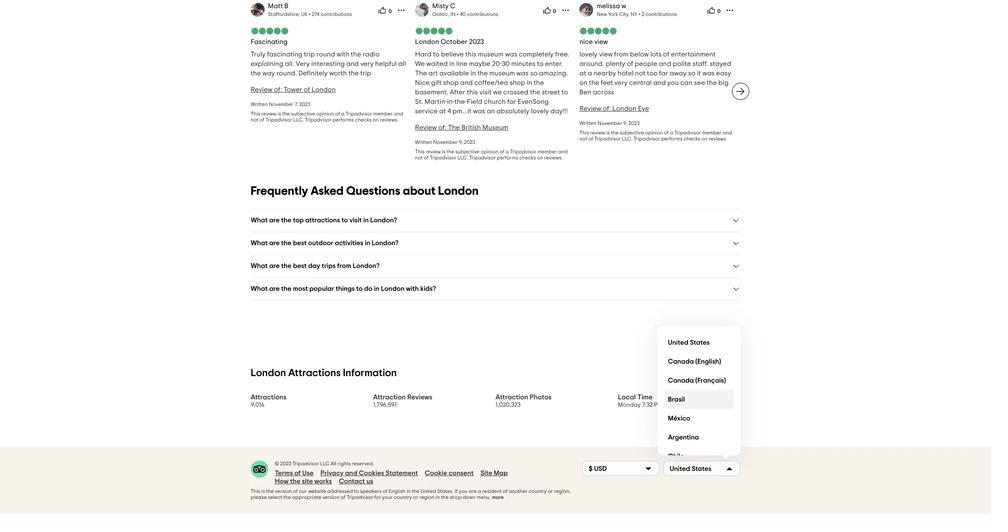 Task type: describe. For each thing, give the bounding box(es) containing it.
written for review of: tower of london
[[251, 102, 268, 107]]

london right about
[[438, 185, 479, 198]]

believe
[[441, 51, 464, 58]]

new
[[597, 12, 607, 17]]

if
[[455, 489, 458, 494]]

reviews. for lovely view from below lots of entertainment around. plenty of people and polite staff. stayed at a nearby hotel not too far away so it was easy on the feet.very central and you can see the big ben across
[[709, 136, 728, 141]]

checks for review of: tower of london
[[355, 117, 372, 122]]

2023 right ©
[[280, 461, 291, 467]]

chile link
[[665, 447, 734, 466]]

martin-
[[425, 98, 447, 105]]

around.
[[580, 60, 604, 67]]

london up hard
[[415, 38, 439, 45]]

free.
[[555, 51, 570, 58]]

performs for review of: the british museum
[[497, 155, 518, 160]]

time
[[638, 394, 653, 401]]

cookie consent
[[425, 470, 474, 477]]

review of: tower of london
[[251, 86, 336, 93]]

the down review of: london eye "link"
[[611, 130, 619, 135]]

canada (english) link
[[665, 352, 734, 371]]

a for lovely view from below lots of entertainment around. plenty of people and polite staff. stayed at a nearby hotel not too far away so it was easy on the feet.very central and you can see the big ben across
[[670, 130, 674, 135]]

on for truly fascinating trip round with the radio explaining all. very interesting and very helpful all the way round. definitely worth the trip
[[373, 117, 379, 122]]

attractions
[[305, 217, 340, 224]]

at inside lovely view from below lots of entertainment around. plenty of people and polite staff. stayed at a nearby hotel not too far away so it was easy on the feet.very central and you can see the big ben across
[[580, 70, 586, 77]]

round
[[317, 51, 335, 58]]

in-
[[447, 98, 455, 105]]

united for united states dropdown button
[[670, 466, 690, 472]]

for inside . if you are a resident of another country or region, please select the appropriate version of tripadvisor for your country or region in the drop-down menu.
[[375, 495, 381, 500]]

was down minutes
[[517, 70, 529, 77]]

city,
[[619, 12, 630, 17]]

b
[[284, 3, 289, 9]]

argentina
[[668, 434, 699, 441]]

© 2023 tripadvisor llc all rights reserved.
[[275, 461, 374, 467]]

subjective for of
[[291, 111, 315, 116]]

the up street
[[534, 79, 544, 86]]

region,
[[554, 489, 571, 494]]

1 vertical spatial the
[[448, 124, 460, 131]]

review of: the british museum
[[415, 124, 509, 131]]

0 button for london
[[541, 3, 559, 17]]

not for lovely view from below lots of entertainment around. plenty of people and polite staff. stayed at a nearby hotel not too far away so it was easy on the feet.very central and you can see the big ben across
[[580, 136, 587, 141]]

2 vertical spatial united
[[421, 489, 436, 494]]

2023 for lovely view from below lots of entertainment around. plenty of people and polite staff. stayed at a nearby hotel not too far away so it was easy on the feet.very central and you can see the big ben across
[[629, 121, 640, 126]]

1 0 from the left
[[389, 8, 392, 14]]

interesting
[[311, 60, 345, 67]]

40
[[460, 12, 466, 17]]

2023 up maybe
[[469, 38, 484, 45]]

in down believe
[[449, 60, 455, 67]]

of: for the
[[439, 124, 447, 131]]

w
[[622, 3, 627, 9]]

to left do
[[356, 286, 363, 292]]

matt b link
[[268, 3, 289, 9]]

1 vertical spatial museum
[[490, 70, 515, 77]]

not for truly fascinating trip round with the radio explaining all. very interesting and very helpful all the way round. definitely worth the trip
[[251, 117, 259, 122]]

terms of use link
[[275, 470, 314, 478]]

the inside 'what are the top attractions to visit in london?' dropdown button
[[281, 217, 292, 224]]

canada (français)
[[668, 377, 726, 384]]

attraction for attraction photos
[[496, 394, 528, 401]]

in up crossed
[[527, 79, 532, 86]]

5.0 of 5 bubbles image for fascinating
[[251, 28, 289, 35]]

performs for review of: tower of london
[[333, 117, 354, 122]]

©
[[275, 461, 279, 467]]

was up 30
[[505, 51, 518, 58]]

the down review of: the british museum link
[[447, 149, 455, 154]]

1 vertical spatial this
[[467, 89, 478, 96]]

the up select
[[266, 489, 274, 494]]

radio
[[363, 51, 380, 58]]

completely
[[519, 51, 554, 58]]

$ usd
[[589, 466, 607, 472]]

5.0 of 5 bubbles image for london october 2023
[[415, 28, 453, 35]]

appropriate
[[292, 495, 322, 500]]

people
[[635, 60, 658, 67]]

1 vertical spatial or
[[413, 495, 418, 500]]

melissa w image
[[580, 3, 594, 17]]

frequently
[[251, 185, 308, 198]]

round.
[[277, 70, 297, 77]]

privacy and cookies statement link
[[321, 470, 418, 478]]

monday
[[618, 402, 641, 408]]

november for tower
[[269, 102, 294, 107]]

1 horizontal spatial or
[[548, 489, 553, 494]]

how
[[275, 478, 289, 485]]

misty c image
[[415, 3, 429, 17]]

$ usd button
[[582, 461, 660, 477]]

what are the best outdoor activities in london? button
[[251, 239, 741, 248]]

are for what are the most popular things to do in london with kids?
[[269, 286, 280, 292]]

previous image
[[246, 86, 256, 97]]

misty
[[433, 3, 449, 9]]

was down field
[[473, 108, 485, 115]]

october
[[441, 38, 468, 45]]

member for truly fascinating trip round with the radio explaining all. very interesting and very helpful all the way round. definitely worth the trip
[[374, 111, 393, 116]]

and inside written november 7, 2023 this review is the subjective opinion of a tripadvisor member and not of tripadvisor llc. tripadvisor performs checks on reviews.
[[394, 111, 403, 116]]

too
[[647, 70, 658, 77]]

what are the most popular things to do in london with kids?
[[251, 286, 436, 292]]

in up activities
[[363, 217, 369, 224]]

staffordshire,
[[268, 12, 300, 17]]

so inside hard to believe this museum was completely free. we waited in line maybe 20-30 minutes to enter. the art available in the museum was so amazing. nice gift shop and coffee/tea shop in the basement.  after this visit we crossed the street to st. martin-in-the-field church for evensong service at 4 pm...it was an absolutely lovely day!!!
[[530, 70, 538, 77]]

map
[[494, 470, 508, 477]]

the left way
[[251, 70, 261, 77]]

very
[[296, 60, 310, 67]]

a inside lovely view from below lots of entertainment around. plenty of people and polite staff. stayed at a nearby hotel not too far away so it was easy on the feet.very central and you can see the big ben across
[[588, 70, 592, 77]]

lovely inside lovely view from below lots of entertainment around. plenty of people and polite staff. stayed at a nearby hotel not too far away so it was easy on the feet.very central and you can see the big ben across
[[580, 51, 598, 58]]

0 for london
[[553, 8, 556, 14]]

and inside hard to believe this museum was completely free. we waited in line maybe 20-30 minutes to enter. the art available in the museum was so amazing. nice gift shop and coffee/tea shop in the basement.  after this visit we crossed the street to st. martin-in-the-field church for evensong service at 4 pm...it was an absolutely lovely day!!!
[[460, 79, 473, 86]]

review of: london eye link
[[580, 105, 649, 112]]

0 vertical spatial museum
[[478, 51, 504, 58]]

2023 for hard to believe this museum was completely free. we waited in line maybe 20-30 minutes to enter. the art available in the museum was so amazing. nice gift shop and coffee/tea shop in the basement.  after this visit we crossed the street to st. martin-in-the-field church for evensong service at 4 pm...it was an absolutely lovely day!!!
[[464, 140, 475, 145]]

staff.
[[693, 60, 709, 67]]

with inside dropdown button
[[406, 286, 419, 292]]

view for nice
[[595, 38, 608, 45]]

review of: the british museum link
[[415, 124, 509, 131]]

the up very in the left top of the page
[[351, 51, 361, 58]]

performs for review of: london eye
[[662, 136, 683, 141]]

about
[[403, 185, 436, 198]]

2 vertical spatial states
[[437, 489, 453, 494]]

best for day
[[293, 263, 307, 270]]

was inside lovely view from below lots of entertainment around. plenty of people and polite staff. stayed at a nearby hotel not too far away so it was easy on the feet.very central and you can see the big ben across
[[703, 70, 715, 77]]

this for review of: the british museum
[[415, 149, 425, 154]]

lovely view from below lots of entertainment around. plenty of people and polite staff. stayed at a nearby hotel not too far away so it was easy on the feet.very central and you can see the big ben across
[[580, 51, 732, 96]]

hard
[[415, 51, 432, 58]]

reviews
[[407, 394, 433, 401]]

review for review of: tower of london
[[251, 86, 273, 93]]

nice view
[[580, 38, 608, 45]]

day
[[308, 263, 320, 270]]

at inside hard to believe this museum was completely free. we waited in line maybe 20-30 minutes to enter. the art available in the museum was so amazing. nice gift shop and coffee/tea shop in the basement.  after this visit we crossed the street to st. martin-in-the-field church for evensong service at 4 pm...it was an absolutely lovely day!!!
[[439, 108, 446, 115]]

5.0 of 5 bubbles image for nice view
[[580, 28, 618, 35]]

art
[[429, 70, 438, 77]]

all.
[[285, 60, 294, 67]]

1 vertical spatial attractions
[[251, 394, 287, 401]]

méxico link
[[665, 409, 734, 428]]

all
[[331, 461, 337, 467]]

is for tower
[[278, 111, 281, 116]]

matt
[[268, 3, 283, 9]]

melissa
[[597, 3, 620, 9]]

from inside dropdown button
[[337, 263, 351, 270]]

a for hard to believe this museum was completely free. we waited in line maybe 20-30 minutes to enter. the art available in the museum was so amazing. nice gift shop and coffee/tea shop in the basement.  after this visit we crossed the street to st. martin-in-the-field church for evensong service at 4 pm...it was an absolutely lovely day!!!
[[506, 149, 509, 154]]

1 horizontal spatial attractions
[[288, 368, 341, 379]]

visit inside hard to believe this museum was completely free. we waited in line maybe 20-30 minutes to enter. the art available in the museum was so amazing. nice gift shop and coffee/tea shop in the basement.  after this visit we crossed the street to st. martin-in-the-field church for evensong service at 4 pm...it was an absolutely lovely day!!!
[[480, 89, 492, 96]]

contributions for with
[[321, 12, 352, 17]]

best for outdoor
[[293, 240, 307, 247]]

written november 9, 2023 this review is the subjective opinion of a tripadvisor member and not of tripadvisor llc. tripadvisor performs checks on reviews. for british
[[415, 140, 568, 160]]

eye
[[638, 105, 649, 112]]

review for london
[[590, 130, 605, 135]]

what are the top attractions to visit in london?
[[251, 217, 397, 224]]

plenty
[[606, 60, 626, 67]]

down
[[463, 495, 476, 500]]

away
[[670, 70, 687, 77]]

central
[[629, 79, 652, 86]]

are inside . if you are a resident of another country or region, please select the appropriate version of tripadvisor for your country or region in the drop-down menu.
[[469, 489, 477, 494]]

in right do
[[374, 286, 380, 292]]

canada (english)
[[668, 358, 722, 365]]

1 horizontal spatial trip
[[360, 70, 371, 77]]

popular
[[310, 286, 334, 292]]

1 shop from the left
[[443, 79, 459, 86]]

reviews. for truly fascinating trip round with the radio explaining all. very interesting and very helpful all the way round. definitely worth the trip
[[380, 117, 399, 122]]

on for lovely view from below lots of entertainment around. plenty of people and polite staff. stayed at a nearby hotel not too far away so it was easy on the feet.very central and you can see the big ben across
[[702, 136, 708, 141]]

english
[[389, 489, 406, 494]]

0 vertical spatial trip
[[304, 51, 315, 58]]

(english)
[[696, 358, 722, 365]]

not inside lovely view from below lots of entertainment around. plenty of people and polite staff. stayed at a nearby hotel not too far away so it was easy on the feet.very central and you can see the big ben across
[[635, 70, 646, 77]]

cookie consent button
[[425, 470, 474, 478]]

review for the
[[426, 149, 441, 154]]

speakers
[[360, 489, 382, 494]]

member for hard to believe this museum was completely free. we waited in line maybe 20-30 minutes to enter. the art available in the museum was so amazing. nice gift shop and coffee/tea shop in the basement.  after this visit we crossed the street to st. martin-in-the-field church for evensong service at 4 pm...it was an absolutely lovely day!!!
[[538, 149, 557, 154]]

london down definitely
[[312, 86, 336, 93]]

you inside . if you are a resident of another country or region, please select the appropriate version of tripadvisor for your country or region in the drop-down menu.
[[459, 489, 468, 494]]

what for what are the most popular things to do in london with kids?
[[251, 286, 268, 292]]

united states for united states dropdown button
[[670, 466, 712, 472]]

what are the best day trips from london?
[[251, 263, 380, 270]]

written for review of: london eye
[[580, 121, 597, 126]]

what for what are the top attractions to visit in london?
[[251, 217, 268, 224]]

menu.
[[477, 495, 491, 500]]

and inside truly fascinating trip round with the radio explaining all. very interesting and very helpful all the way round. definitely worth the trip
[[346, 60, 359, 67]]

another
[[509, 489, 528, 494]]

below
[[630, 51, 649, 58]]

london attractions information
[[251, 368, 397, 379]]

canada for canada (français)
[[668, 377, 694, 384]]

explaining
[[251, 60, 283, 67]]

the left "big"
[[707, 79, 717, 86]]

cookies
[[359, 470, 384, 477]]

to right street
[[562, 89, 568, 96]]

for inside hard to believe this museum was completely free. we waited in line maybe 20-30 minutes to enter. the art available in the museum was so amazing. nice gift shop and coffee/tea shop in the basement.  after this visit we crossed the street to st. martin-in-the-field church for evensong service at 4 pm...it was an absolutely lovely day!!!
[[508, 98, 516, 105]]

open options menu image for truly fascinating trip round with the radio explaining all. very interesting and very helpful all the way round. definitely worth the trip
[[397, 6, 406, 15]]

use
[[302, 470, 314, 477]]

select
[[268, 495, 282, 500]]

0 for nice
[[718, 8, 721, 14]]

london up attractions 9,016
[[251, 368, 286, 379]]

to up waited
[[433, 51, 440, 58]]

what for what are the best outdoor activities in london?
[[251, 240, 268, 247]]

what are the most popular things to do in london with kids? button
[[251, 285, 741, 294]]

nice
[[415, 79, 430, 86]]

ny
[[631, 12, 638, 17]]



Task type: locate. For each thing, give the bounding box(es) containing it.
0 vertical spatial attractions
[[288, 368, 341, 379]]

site map link
[[481, 470, 508, 478]]

what inside what are the most popular things to do in london with kids? dropdown button
[[251, 286, 268, 292]]

0 vertical spatial states
[[690, 339, 710, 346]]

united inside dropdown button
[[670, 466, 690, 472]]

2 vertical spatial london?
[[353, 263, 380, 270]]

review inside written november 7, 2023 this review is the subjective opinion of a tripadvisor member and not of tripadvisor llc. tripadvisor performs checks on reviews.
[[262, 111, 277, 116]]

2 horizontal spatial reviews.
[[709, 136, 728, 141]]

0 vertical spatial review
[[251, 86, 273, 93]]

london? right activities
[[372, 240, 399, 247]]

review for review of: london eye
[[580, 105, 602, 112]]

llc. down 7,
[[293, 117, 304, 122]]

opinion for of
[[316, 111, 334, 116]]

site
[[302, 478, 313, 485]]

canada (français) link
[[665, 371, 734, 390]]

misty c oolitic, in 40 contributions
[[433, 3, 498, 17]]

0 vertical spatial version
[[275, 489, 292, 494]]

2 vertical spatial checks
[[520, 155, 536, 160]]

november down review of: the british museum link
[[433, 140, 458, 145]]

0 horizontal spatial written november 9, 2023 this review is the subjective opinion of a tripadvisor member and not of tripadvisor llc. tripadvisor performs checks on reviews.
[[415, 140, 568, 160]]

how the site works link
[[275, 478, 332, 486]]

the down maybe
[[478, 70, 488, 77]]

2 horizontal spatial checks
[[684, 136, 701, 141]]

2 vertical spatial member
[[538, 149, 557, 154]]

2 horizontal spatial review
[[580, 105, 602, 112]]

view
[[595, 38, 608, 45], [599, 51, 613, 58]]

.
[[453, 489, 454, 494]]

0 button for nice
[[705, 3, 723, 17]]

llc. down review of: the british museum
[[458, 155, 468, 160]]

is for london
[[607, 130, 610, 135]]

entertainment
[[671, 51, 716, 58]]

of
[[663, 51, 670, 58], [627, 60, 634, 67], [304, 86, 310, 93], [335, 111, 340, 116], [260, 117, 264, 122], [664, 130, 669, 135], [589, 136, 593, 141], [500, 149, 505, 154], [424, 155, 429, 160], [294, 470, 301, 477], [293, 489, 298, 494], [383, 489, 388, 494], [503, 489, 508, 494], [341, 495, 346, 500]]

visit inside dropdown button
[[350, 217, 362, 224]]

the-
[[455, 98, 467, 105]]

the inside what are the most popular things to do in london with kids? dropdown button
[[281, 286, 292, 292]]

visit up activities
[[350, 217, 362, 224]]

opinion inside written november 7, 2023 this review is the subjective opinion of a tripadvisor member and not of tripadvisor llc. tripadvisor performs checks on reviews.
[[316, 111, 334, 116]]

2 attraction from the left
[[496, 394, 528, 401]]

1 vertical spatial review
[[580, 105, 602, 112]]

see
[[694, 79, 705, 86]]

1 vertical spatial best
[[293, 263, 307, 270]]

2 contributions from the left
[[467, 12, 498, 17]]

review down service
[[415, 124, 437, 131]]

so inside lovely view from below lots of entertainment around. plenty of people and polite staff. stayed at a nearby hotel not too far away so it was easy on the feet.very central and you can see the big ben across
[[688, 70, 696, 77]]

for
[[508, 98, 516, 105], [375, 495, 381, 500]]

what inside 'what are the best outdoor activities in london?' dropdown button
[[251, 240, 268, 247]]

on inside lovely view from below lots of entertainment around. plenty of people and polite staff. stayed at a nearby hotel not too far away so it was easy on the feet.very central and you can see the big ben across
[[580, 79, 588, 86]]

1 vertical spatial for
[[375, 495, 381, 500]]

the inside hard to believe this museum was completely free. we waited in line maybe 20-30 minutes to enter. the art available in the museum was so amazing. nice gift shop and coffee/tea shop in the basement.  after this visit we crossed the street to st. martin-in-the-field church for evensong service at 4 pm...it was an absolutely lovely day!!!
[[415, 70, 427, 77]]

1 horizontal spatial visit
[[480, 89, 492, 96]]

open options menu image
[[562, 6, 570, 15]]

0 horizontal spatial attraction
[[373, 394, 406, 401]]

contact us link
[[339, 478, 373, 486]]

this up field
[[467, 89, 478, 96]]

2 best from the top
[[293, 263, 307, 270]]

2 what from the top
[[251, 240, 268, 247]]

view inside lovely view from below lots of entertainment around. plenty of people and polite staff. stayed at a nearby hotel not too far away so it was easy on the feet.very central and you can see the big ben across
[[599, 51, 613, 58]]

0 vertical spatial canada
[[668, 358, 694, 365]]

united states button
[[663, 461, 741, 477]]

2023 down british on the top left of the page
[[464, 140, 475, 145]]

the left top
[[281, 217, 292, 224]]

not
[[635, 70, 646, 77], [251, 117, 259, 122], [580, 136, 587, 141], [415, 155, 423, 160]]

hotel
[[618, 70, 634, 77]]

1 horizontal spatial written november 9, 2023 this review is the subjective opinion of a tripadvisor member and not of tripadvisor llc. tripadvisor performs checks on reviews.
[[580, 121, 732, 141]]

attraction inside attraction reviews 1,796,591
[[373, 394, 406, 401]]

written
[[251, 102, 268, 107], [580, 121, 597, 126], [415, 140, 432, 145]]

united states for united states link
[[668, 339, 710, 346]]

0 vertical spatial with
[[337, 51, 349, 58]]

3 0 from the left
[[718, 8, 721, 14]]

checks for review of: london eye
[[684, 136, 701, 141]]

0 horizontal spatial at
[[439, 108, 446, 115]]

7:32
[[642, 402, 653, 408]]

0 horizontal spatial subjective
[[291, 111, 315, 116]]

london? for what are the best outdoor activities in london?
[[372, 240, 399, 247]]

review down way
[[251, 86, 273, 93]]

in inside . if you are a resident of another country or region, please select the appropriate version of tripadvisor for your country or region in the drop-down menu.
[[436, 495, 440, 500]]

shop up crossed
[[510, 79, 525, 86]]

1 canada from the top
[[668, 358, 694, 365]]

0 horizontal spatial version
[[275, 489, 292, 494]]

reserved.
[[352, 461, 374, 467]]

london? down questions
[[370, 217, 397, 224]]

2 horizontal spatial written
[[580, 121, 597, 126]]

the inside what are the best day trips from london? dropdown button
[[281, 263, 292, 270]]

to
[[433, 51, 440, 58], [537, 60, 544, 67], [562, 89, 568, 96], [342, 217, 348, 224], [356, 286, 363, 292], [354, 489, 359, 494]]

what
[[251, 217, 268, 224], [251, 240, 268, 247], [251, 263, 268, 270], [251, 286, 268, 292]]

subjective
[[291, 111, 315, 116], [620, 130, 644, 135], [456, 149, 480, 154]]

canada up brasil
[[668, 377, 694, 384]]

states inside united states link
[[690, 339, 710, 346]]

2 vertical spatial review
[[426, 149, 441, 154]]

opinion down eye
[[645, 130, 663, 135]]

states for united states link
[[690, 339, 710, 346]]

united inside menu
[[668, 339, 689, 346]]

from right trips on the left bottom
[[337, 263, 351, 270]]

united states down chile
[[670, 466, 712, 472]]

0 vertical spatial at
[[580, 70, 586, 77]]

1 vertical spatial november
[[598, 121, 622, 126]]

0 vertical spatial or
[[548, 489, 553, 494]]

crossed
[[504, 89, 529, 96]]

checks inside written november 7, 2023 this review is the subjective opinion of a tripadvisor member and not of tripadvisor llc. tripadvisor performs checks on reviews.
[[355, 117, 372, 122]]

1 0 button from the left
[[376, 3, 395, 17]]

performs inside written november 7, 2023 this review is the subjective opinion of a tripadvisor member and not of tripadvisor llc. tripadvisor performs checks on reviews.
[[333, 117, 354, 122]]

lovely inside hard to believe this museum was completely free. we waited in line maybe 20-30 minutes to enter. the art available in the museum was so amazing. nice gift shop and coffee/tea shop in the basement.  after this visit we crossed the street to st. martin-in-the-field church for evensong service at 4 pm...it was an absolutely lovely day!!!
[[531, 108, 549, 115]]

trip down very in the left top of the page
[[360, 70, 371, 77]]

1 vertical spatial checks
[[684, 136, 701, 141]]

to down completely
[[537, 60, 544, 67]]

0 horizontal spatial written
[[251, 102, 268, 107]]

the inside 'what are the best outdoor activities in london?' dropdown button
[[281, 240, 292, 247]]

méxico
[[668, 415, 691, 422]]

1 vertical spatial 9,
[[459, 140, 463, 145]]

0 horizontal spatial with
[[337, 51, 349, 58]]

2 horizontal spatial november
[[598, 121, 622, 126]]

9, for london
[[624, 121, 628, 126]]

opinion down review of: tower of london
[[316, 111, 334, 116]]

is inside written november 7, 2023 this review is the subjective opinion of a tripadvisor member and not of tripadvisor llc. tripadvisor performs checks on reviews.
[[278, 111, 281, 116]]

next image
[[736, 86, 746, 97]]

asked
[[311, 185, 344, 198]]

on
[[580, 79, 588, 86], [373, 117, 379, 122], [702, 136, 708, 141], [537, 155, 543, 160]]

definitely
[[299, 70, 328, 77]]

written november 9, 2023 this review is the subjective opinion of a tripadvisor member and not of tripadvisor llc. tripadvisor performs checks on reviews. down eye
[[580, 121, 732, 141]]

november for the
[[433, 140, 458, 145]]

0 horizontal spatial country
[[394, 495, 412, 500]]

is for the
[[442, 149, 446, 154]]

contributions right 40
[[467, 12, 498, 17]]

2 5.0 of 5 bubbles image from the left
[[415, 28, 453, 35]]

1 open options menu image from the left
[[397, 6, 406, 15]]

1 so from the left
[[530, 70, 538, 77]]

shop down available
[[443, 79, 459, 86]]

2023 down eye
[[629, 121, 640, 126]]

you right "if"
[[459, 489, 468, 494]]

1 horizontal spatial the
[[448, 124, 460, 131]]

2 vertical spatial opinion
[[481, 149, 499, 154]]

can
[[681, 79, 693, 86]]

open options menu image for lovely view from below lots of entertainment around. plenty of people and polite staff. stayed at a nearby hotel not too far away so it was easy on the feet.very central and you can see the big ben across
[[726, 6, 735, 15]]

274
[[312, 12, 320, 17]]

evensong
[[518, 98, 549, 105]]

subjective for british
[[456, 149, 480, 154]]

lovely down evensong
[[531, 108, 549, 115]]

polite
[[673, 60, 691, 67]]

0 vertical spatial of:
[[274, 86, 282, 93]]

states inside united states dropdown button
[[692, 466, 712, 472]]

brasil link
[[665, 390, 734, 409]]

0 vertical spatial llc.
[[293, 117, 304, 122]]

are for what are the best outdoor activities in london?
[[269, 240, 280, 247]]

1 vertical spatial country
[[394, 495, 412, 500]]

november for london
[[598, 121, 622, 126]]

1 horizontal spatial you
[[668, 79, 679, 86]]

written inside written november 7, 2023 this review is the subjective opinion of a tripadvisor member and not of tripadvisor llc. tripadvisor performs checks on reviews.
[[251, 102, 268, 107]]

2 horizontal spatial opinion
[[645, 130, 663, 135]]

open options menu image
[[397, 6, 406, 15], [726, 6, 735, 15]]

review down review of: london eye "link"
[[590, 130, 605, 135]]

written november 9, 2023 this review is the subjective opinion of a tripadvisor member and not of tripadvisor llc. tripadvisor performs checks on reviews. down museum
[[415, 140, 568, 160]]

pm
[[654, 402, 663, 408]]

0 vertical spatial subjective
[[291, 111, 315, 116]]

1 vertical spatial with
[[406, 286, 419, 292]]

contributions inside melissa w new york city, ny 2 contributions
[[646, 12, 677, 17]]

this up about
[[415, 149, 425, 154]]

c
[[450, 3, 456, 9]]

visit down coffee/tea at top
[[480, 89, 492, 96]]

london? inside what are the best day trips from london? dropdown button
[[353, 263, 380, 270]]

united states up canada (english)
[[668, 339, 710, 346]]

the down terms of use link
[[290, 478, 301, 485]]

the up region
[[412, 489, 420, 494]]

review down review of: tower of london link
[[262, 111, 277, 116]]

best left outdoor
[[293, 240, 307, 247]]

the up evensong
[[530, 89, 541, 96]]

review
[[262, 111, 277, 116], [590, 130, 605, 135], [426, 149, 441, 154]]

best left 'day'
[[293, 263, 307, 270]]

2 open options menu image from the left
[[726, 6, 735, 15]]

review of: tower of london link
[[251, 86, 336, 93]]

written for review of: the british museum
[[415, 140, 432, 145]]

2 vertical spatial llc.
[[458, 155, 468, 160]]

the right select
[[283, 495, 291, 500]]

5.0 of 5 bubbles image
[[251, 28, 289, 35], [415, 28, 453, 35], [580, 28, 618, 35]]

1 contributions from the left
[[321, 12, 352, 17]]

reviews. inside written november 7, 2023 this review is the subjective opinion of a tripadvisor member and not of tripadvisor llc. tripadvisor performs checks on reviews.
[[380, 117, 399, 122]]

fascinating
[[267, 51, 303, 58]]

subjective down 7,
[[291, 111, 315, 116]]

your
[[382, 495, 393, 500]]

november down review of: london eye "link"
[[598, 121, 622, 126]]

the up ben
[[589, 79, 600, 86]]

1 vertical spatial states
[[692, 466, 712, 472]]

1 what from the top
[[251, 217, 268, 224]]

united states inside dropdown button
[[670, 466, 712, 472]]

0 horizontal spatial trip
[[304, 51, 315, 58]]

pm...it
[[453, 108, 472, 115]]

contributions inside matt b staffordshire, uk 274 contributions
[[321, 12, 352, 17]]

0 horizontal spatial member
[[374, 111, 393, 116]]

from
[[615, 51, 629, 58], [337, 263, 351, 270]]

0 vertical spatial performs
[[333, 117, 354, 122]]

easy
[[716, 70, 731, 77]]

site map how the site works
[[275, 470, 508, 485]]

what are the best day trips from london? button
[[251, 262, 741, 271]]

not inside written november 7, 2023 this review is the subjective opinion of a tripadvisor member and not of tripadvisor llc. tripadvisor performs checks on reviews.
[[251, 117, 259, 122]]

1 vertical spatial canada
[[668, 377, 694, 384]]

what are the best outdoor activities in london?
[[251, 240, 399, 247]]

20-
[[492, 60, 502, 67]]

2 0 button from the left
[[541, 3, 559, 17]]

checks
[[355, 117, 372, 122], [684, 136, 701, 141], [520, 155, 536, 160]]

4 what from the top
[[251, 286, 268, 292]]

london? for what are the best day trips from london?
[[353, 263, 380, 270]]

9, down the "review of: london eye"
[[624, 121, 628, 126]]

view for lovely
[[599, 51, 613, 58]]

view right nice
[[595, 38, 608, 45]]

opinion for eye
[[645, 130, 663, 135]]

1 horizontal spatial review
[[426, 149, 441, 154]]

states for united states dropdown button
[[692, 466, 712, 472]]

written down the "review of: london eye"
[[580, 121, 597, 126]]

1 vertical spatial member
[[702, 130, 722, 135]]

is down review of: tower of london
[[278, 111, 281, 116]]

united up canada (english)
[[668, 339, 689, 346]]

not for hard to believe this museum was completely free. we waited in line maybe 20-30 minutes to enter. the art available in the museum was so amazing. nice gift shop and coffee/tea shop in the basement.  after this visit we crossed the street to st. martin-in-the-field church for evensong service at 4 pm...it was an absolutely lovely day!!!
[[415, 155, 423, 160]]

member for lovely view from below lots of entertainment around. plenty of people and polite staff. stayed at a nearby hotel not too far away so it was easy on the feet.very central and you can see the big ben across
[[702, 130, 722, 135]]

united
[[668, 339, 689, 346], [670, 466, 690, 472], [421, 489, 436, 494]]

a inside . if you are a resident of another country or region, please select the appropriate version of tripadvisor for your country or region in the drop-down menu.
[[478, 489, 481, 494]]

or
[[548, 489, 553, 494], [413, 495, 418, 500]]

1 attraction from the left
[[373, 394, 406, 401]]

what inside 'what are the top attractions to visit in london?' dropdown button
[[251, 217, 268, 224]]

is
[[278, 111, 281, 116], [607, 130, 610, 135], [442, 149, 446, 154], [262, 489, 265, 494]]

9, for the
[[459, 140, 463, 145]]

canada for canada (english)
[[668, 358, 694, 365]]

0 vertical spatial reviews.
[[380, 117, 399, 122]]

opinion for british
[[481, 149, 499, 154]]

addressed
[[327, 489, 353, 494]]

tower
[[284, 86, 302, 93]]

of: for tower
[[274, 86, 282, 93]]

london october 2023
[[415, 38, 484, 45]]

an
[[487, 108, 495, 115]]

states
[[690, 339, 710, 346], [692, 466, 712, 472], [437, 489, 453, 494]]

the down "tower"
[[282, 111, 290, 116]]

to down "contact us" link
[[354, 489, 359, 494]]

1 vertical spatial llc.
[[622, 136, 633, 141]]

st.
[[415, 98, 423, 105]]

0 vertical spatial view
[[595, 38, 608, 45]]

1 horizontal spatial open options menu image
[[726, 6, 735, 15]]

menu
[[658, 326, 741, 466]]

0 horizontal spatial 0
[[389, 8, 392, 14]]

2 vertical spatial written
[[415, 140, 432, 145]]

1 horizontal spatial of:
[[439, 124, 447, 131]]

0 vertical spatial opinion
[[316, 111, 334, 116]]

the left drop-
[[441, 495, 449, 500]]

0 horizontal spatial open options menu image
[[397, 6, 406, 15]]

1 vertical spatial subjective
[[620, 130, 644, 135]]

3 5.0 of 5 bubbles image from the left
[[580, 28, 618, 35]]

the left most
[[281, 286, 292, 292]]

2 shop from the left
[[510, 79, 525, 86]]

subjective for eye
[[620, 130, 644, 135]]

1 vertical spatial trip
[[360, 70, 371, 77]]

attractions 9,016
[[251, 394, 287, 408]]

7,
[[295, 102, 298, 107]]

llc. inside written november 7, 2023 this review is the subjective opinion of a tripadvisor member and not of tripadvisor llc. tripadvisor performs checks on reviews.
[[293, 117, 304, 122]]

in right activities
[[365, 240, 370, 247]]

member inside written november 7, 2023 this review is the subjective opinion of a tripadvisor member and not of tripadvisor llc. tripadvisor performs checks on reviews.
[[374, 111, 393, 116]]

2 horizontal spatial 0
[[718, 8, 721, 14]]

the inside written november 7, 2023 this review is the subjective opinion of a tripadvisor member and not of tripadvisor llc. tripadvisor performs checks on reviews.
[[282, 111, 290, 116]]

museum up 20-
[[478, 51, 504, 58]]

or left region,
[[548, 489, 553, 494]]

llc. down review of: london eye "link"
[[622, 136, 633, 141]]

5.0 of 5 bubbles image up fascinating
[[251, 28, 289, 35]]

contributions for museum
[[467, 12, 498, 17]]

tripadvisor inside . if you are a resident of another country or region, please select the appropriate version of tripadvisor for your country or region in the drop-down menu.
[[347, 495, 373, 500]]

1 horizontal spatial 0
[[553, 8, 556, 14]]

1 vertical spatial opinion
[[645, 130, 663, 135]]

the left 'day'
[[281, 263, 292, 270]]

review
[[251, 86, 273, 93], [580, 105, 602, 112], [415, 124, 437, 131]]

november inside written november 7, 2023 this review is the subjective opinion of a tripadvisor member and not of tripadvisor llc. tripadvisor performs checks on reviews.
[[269, 102, 294, 107]]

0 horizontal spatial review
[[251, 86, 273, 93]]

nice
[[580, 38, 593, 45]]

2 so from the left
[[688, 70, 696, 77]]

service
[[415, 108, 438, 115]]

is up please
[[262, 489, 265, 494]]

from inside lovely view from below lots of entertainment around. plenty of people and polite staff. stayed at a nearby hotel not too far away so it was easy on the feet.very central and you can see the big ben across
[[615, 51, 629, 58]]

0 vertical spatial from
[[615, 51, 629, 58]]

with
[[337, 51, 349, 58], [406, 286, 419, 292]]

we
[[415, 60, 425, 67]]

activities
[[335, 240, 363, 247]]

written november 9, 2023 this review is the subjective opinion of a tripadvisor member and not of tripadvisor llc. tripadvisor performs checks on reviews. for eye
[[580, 121, 732, 141]]

in right english
[[407, 489, 411, 494]]

it
[[697, 70, 701, 77]]

way
[[263, 70, 275, 77]]

london? inside 'what are the top attractions to visit in london?' dropdown button
[[370, 217, 397, 224]]

this inside written november 7, 2023 this review is the subjective opinion of a tripadvisor member and not of tripadvisor llc. tripadvisor performs checks on reviews.
[[251, 111, 260, 116]]

terms of use
[[275, 470, 314, 477]]

brasil
[[668, 396, 685, 403]]

llc. for tower
[[293, 117, 304, 122]]

resident
[[482, 489, 502, 494]]

0 vertical spatial this
[[466, 51, 477, 58]]

the
[[415, 70, 427, 77], [448, 124, 460, 131]]

stayed
[[710, 60, 732, 67]]

version
[[275, 489, 292, 494], [323, 495, 340, 500]]

3 contributions from the left
[[646, 12, 677, 17]]

1 horizontal spatial so
[[688, 70, 696, 77]]

with inside truly fascinating trip round with the radio explaining all. very interesting and very helpful all the way round. definitely worth the trip
[[337, 51, 349, 58]]

0 horizontal spatial review
[[262, 111, 277, 116]]

this up please
[[251, 489, 260, 494]]

llc. for the
[[458, 155, 468, 160]]

are for what are the top attractions to visit in london?
[[269, 217, 280, 224]]

attraction up the 1,020,323
[[496, 394, 528, 401]]

subjective inside written november 7, 2023 this review is the subjective opinion of a tripadvisor member and not of tripadvisor llc. tripadvisor performs checks on reviews.
[[291, 111, 315, 116]]

. if you are a resident of another country or region, please select the appropriate version of tripadvisor for your country or region in the drop-down menu.
[[251, 489, 571, 500]]

2 vertical spatial november
[[433, 140, 458, 145]]

matt b image
[[251, 3, 265, 17]]

review for review of: the british museum
[[415, 124, 437, 131]]

1 horizontal spatial country
[[529, 489, 547, 494]]

this up maybe
[[466, 51, 477, 58]]

country down english
[[394, 495, 412, 500]]

1 vertical spatial united states
[[670, 466, 712, 472]]

2 horizontal spatial of:
[[603, 105, 611, 112]]

in down maybe
[[471, 70, 476, 77]]

0 button
[[376, 3, 395, 17], [541, 3, 559, 17], [705, 3, 723, 17]]

0 vertical spatial written
[[251, 102, 268, 107]]

united for united states link
[[668, 339, 689, 346]]

checks for review of: the british museum
[[520, 155, 536, 160]]

2 vertical spatial subjective
[[456, 149, 480, 154]]

what inside what are the best day trips from london? dropdown button
[[251, 263, 268, 270]]

1 vertical spatial visit
[[350, 217, 362, 224]]

are for what are the best day trips from london?
[[269, 263, 280, 270]]

written down previous 'image'
[[251, 102, 268, 107]]

london? up do
[[353, 263, 380, 270]]

contributions right 274
[[321, 12, 352, 17]]

0 vertical spatial united states
[[668, 339, 710, 346]]

3 0 button from the left
[[705, 3, 723, 17]]

on for hard to believe this museum was completely free. we waited in line maybe 20-30 minutes to enter. the art available in the museum was so amazing. nice gift shop and coffee/tea shop in the basement.  after this visit we crossed the street to st. martin-in-the-field church for evensong service at 4 pm...it was an absolutely lovely day!!!
[[537, 155, 543, 160]]

are
[[269, 217, 280, 224], [269, 240, 280, 247], [269, 263, 280, 270], [269, 286, 280, 292], [469, 489, 477, 494]]

2 horizontal spatial review
[[590, 130, 605, 135]]

0 horizontal spatial lovely
[[531, 108, 549, 115]]

things
[[336, 286, 355, 292]]

2 vertical spatial performs
[[497, 155, 518, 160]]

2 canada from the top
[[668, 377, 694, 384]]

0 vertical spatial united
[[668, 339, 689, 346]]

minutes
[[511, 60, 536, 67]]

0 horizontal spatial shop
[[443, 79, 459, 86]]

review for tower
[[262, 111, 277, 116]]

for down "speakers"
[[375, 495, 381, 500]]

reviews. for hard to believe this museum was completely free. we waited in line maybe 20-30 minutes to enter. the art available in the museum was so amazing. nice gift shop and coffee/tea shop in the basement.  after this visit we crossed the street to st. martin-in-the-field church for evensong service at 4 pm...it was an absolutely lovely day!!!
[[544, 155, 563, 160]]

the right worth
[[349, 70, 359, 77]]

melissa w link
[[597, 3, 627, 9]]

in right region
[[436, 495, 440, 500]]

llc. for london
[[622, 136, 633, 141]]

what for what are the best day trips from london?
[[251, 263, 268, 270]]

the down 4
[[448, 124, 460, 131]]

1 5.0 of 5 bubbles image from the left
[[251, 28, 289, 35]]

1 horizontal spatial checks
[[520, 155, 536, 160]]

1 vertical spatial lovely
[[531, 108, 549, 115]]

1 horizontal spatial with
[[406, 286, 419, 292]]

the inside the site map how the site works
[[290, 478, 301, 485]]

attraction photos 1,020,323
[[496, 394, 552, 408]]

1 best from the top
[[293, 240, 307, 247]]

is down review of: the british museum
[[442, 149, 446, 154]]

is down review of: london eye "link"
[[607, 130, 610, 135]]

1 horizontal spatial lovely
[[580, 51, 598, 58]]

9, down review of: the british museum link
[[459, 140, 463, 145]]

1 horizontal spatial member
[[538, 149, 557, 154]]

trip up very
[[304, 51, 315, 58]]

version down the how
[[275, 489, 292, 494]]

this for review of: tower of london
[[251, 111, 260, 116]]

view up plenty
[[599, 51, 613, 58]]

kids?
[[421, 286, 436, 292]]

on inside written november 7, 2023 this review is the subjective opinion of a tripadvisor member and not of tripadvisor llc. tripadvisor performs checks on reviews.
[[373, 117, 379, 122]]

works
[[315, 478, 332, 485]]

to right attractions
[[342, 217, 348, 224]]

0 vertical spatial review
[[262, 111, 277, 116]]

2023 inside written november 7, 2023 this review is the subjective opinion of a tripadvisor member and not of tripadvisor llc. tripadvisor performs checks on reviews.
[[299, 102, 311, 107]]

1 vertical spatial review
[[590, 130, 605, 135]]

the left outdoor
[[281, 240, 292, 247]]

museum down 30
[[490, 70, 515, 77]]

november left 7,
[[269, 102, 294, 107]]

attraction
[[373, 394, 406, 401], [496, 394, 528, 401]]

london? inside 'what are the best outdoor activities in london?' dropdown button
[[372, 240, 399, 247]]

1 horizontal spatial performs
[[497, 155, 518, 160]]

trips
[[322, 263, 336, 270]]

attraction for attraction reviews
[[373, 394, 406, 401]]

1 vertical spatial written
[[580, 121, 597, 126]]

london inside what are the most popular things to do in london with kids? dropdown button
[[381, 286, 405, 292]]

of: for london
[[603, 105, 611, 112]]

2 0 from the left
[[553, 8, 556, 14]]

this for review of: london eye
[[580, 130, 589, 135]]

a inside written november 7, 2023 this review is the subjective opinion of a tripadvisor member and not of tripadvisor llc. tripadvisor performs checks on reviews.
[[341, 111, 345, 116]]

1 vertical spatial you
[[459, 489, 468, 494]]

a for truly fascinating trip round with the radio explaining all. very interesting and very helpful all the way round. definitely worth the trip
[[341, 111, 345, 116]]

menu containing united states
[[658, 326, 741, 466]]

the down we
[[415, 70, 427, 77]]

contributions inside the misty c oolitic, in 40 contributions
[[467, 12, 498, 17]]

2 horizontal spatial contributions
[[646, 12, 677, 17]]

review down review of: the british museum
[[426, 149, 441, 154]]

3 what from the top
[[251, 263, 268, 270]]

london left eye
[[613, 105, 637, 112]]

far
[[659, 70, 668, 77]]

0 horizontal spatial contributions
[[321, 12, 352, 17]]

you inside lovely view from below lots of entertainment around. plenty of people and polite staff. stayed at a nearby hotel not too far away so it was easy on the feet.very central and you can see the big ben across
[[668, 79, 679, 86]]

2023 for truly fascinating trip round with the radio explaining all. very interesting and very helpful all the way round. definitely worth the trip
[[299, 102, 311, 107]]

this down previous 'image'
[[251, 111, 260, 116]]

0 horizontal spatial you
[[459, 489, 468, 494]]

attraction reviews 1,796,591
[[373, 394, 433, 408]]

attraction up 1,796,591 at left
[[373, 394, 406, 401]]

0 horizontal spatial visit
[[350, 217, 362, 224]]

museum
[[483, 124, 509, 131]]

questions
[[346, 185, 400, 198]]

version inside . if you are a resident of another country or region, please select the appropriate version of tripadvisor for your country or region in the drop-down menu.
[[323, 495, 340, 500]]

attraction inside attraction photos 1,020,323
[[496, 394, 528, 401]]

line
[[456, 60, 468, 67]]

states left "if"
[[437, 489, 453, 494]]



Task type: vqa. For each thing, say whether or not it's contained in the screenshot.


